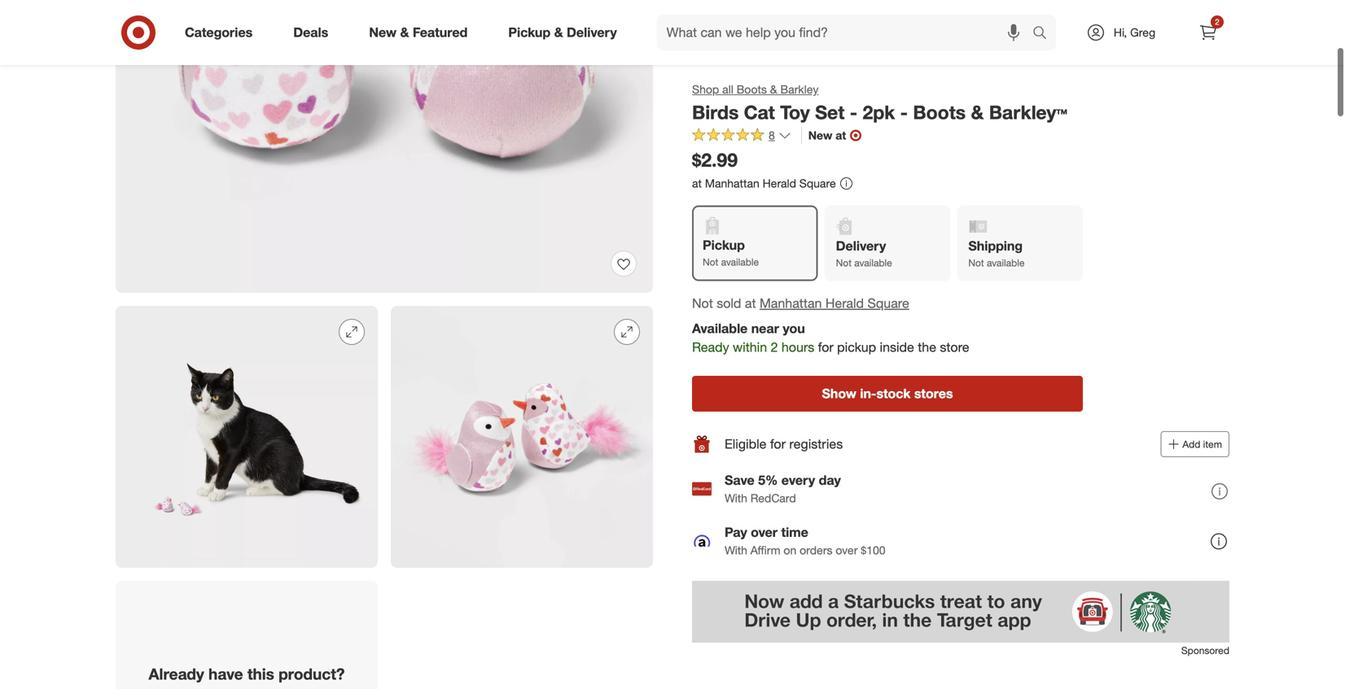 Task type: describe. For each thing, give the bounding box(es) containing it.
pickup for not
[[703, 237, 745, 253]]

for inside "available near you ready within 2 hours for pickup inside the store"
[[818, 339, 834, 355]]

product?
[[279, 666, 345, 684]]

in-
[[860, 386, 877, 402]]

have
[[209, 666, 243, 684]]

new & featured
[[369, 24, 468, 40]]

not for delivery
[[836, 257, 852, 269]]

store
[[940, 339, 970, 355]]

eligible for registries
[[725, 437, 843, 453]]

8 link
[[692, 128, 792, 146]]

barkley
[[781, 82, 819, 97]]

1 - from the left
[[850, 101, 858, 124]]

new at
[[809, 128, 846, 143]]

within
[[733, 339, 767, 355]]

pickup
[[837, 339, 877, 355]]

available for delivery
[[855, 257, 893, 269]]

shipping
[[969, 238, 1023, 254]]

save
[[725, 473, 755, 489]]

with inside pay over time with affirm on orders over $100
[[725, 544, 748, 558]]

1 vertical spatial manhattan
[[760, 296, 822, 312]]

on
[[784, 544, 797, 558]]

5%
[[758, 473, 778, 489]]

cat
[[744, 101, 775, 124]]

2 inside "available near you ready within 2 hours for pickup inside the store"
[[771, 339, 778, 355]]

search button
[[1025, 15, 1065, 54]]

inside
[[880, 339, 915, 355]]

available near you ready within 2 hours for pickup inside the store
[[692, 321, 970, 355]]

add item
[[1183, 439, 1223, 451]]

day
[[819, 473, 841, 489]]

delivery inside delivery not available
[[836, 238, 886, 254]]

near
[[752, 321, 779, 337]]

sold
[[717, 296, 742, 312]]

1 vertical spatial boots
[[913, 101, 966, 124]]

deals link
[[280, 15, 349, 51]]

available
[[692, 321, 748, 337]]

stock
[[877, 386, 911, 402]]

0 horizontal spatial for
[[770, 437, 786, 453]]

shop all boots & barkley birds cat toy set - 2pk - boots & barkley™
[[692, 82, 1068, 124]]

new for new & featured
[[369, 24, 397, 40]]

pickup for &
[[508, 24, 551, 40]]

greg
[[1131, 25, 1156, 40]]

already have this product?
[[149, 666, 345, 684]]

shipping not available
[[969, 238, 1025, 269]]

1 horizontal spatial at
[[745, 296, 756, 312]]

not for pickup
[[703, 256, 719, 268]]

1 horizontal spatial square
[[868, 296, 910, 312]]

available for shipping
[[987, 257, 1025, 269]]

not left sold
[[692, 296, 713, 312]]

0 vertical spatial manhattan
[[705, 176, 760, 191]]

set
[[815, 101, 845, 124]]

pickup not available
[[703, 237, 759, 268]]

time
[[782, 525, 809, 541]]

0 horizontal spatial over
[[751, 525, 778, 541]]

0 horizontal spatial boots
[[737, 82, 767, 97]]

2pk
[[863, 101, 895, 124]]

item
[[1204, 439, 1223, 451]]

$2.99
[[692, 149, 738, 172]]

affirm
[[751, 544, 781, 558]]

shop
[[692, 82, 719, 97]]

1 horizontal spatial 2
[[1215, 17, 1220, 27]]

search
[[1025, 26, 1065, 42]]

delivery not available
[[836, 238, 893, 269]]

advertisement element
[[692, 582, 1230, 644]]



Task type: locate. For each thing, give the bounding box(es) containing it.
1 vertical spatial herald
[[826, 296, 864, 312]]

0 vertical spatial boots
[[737, 82, 767, 97]]

0 horizontal spatial at
[[692, 176, 702, 191]]

&
[[400, 24, 409, 40], [554, 24, 563, 40], [770, 82, 778, 97], [971, 101, 984, 124]]

add
[[1183, 439, 1201, 451]]

all
[[723, 82, 734, 97]]

birds
[[692, 101, 739, 124]]

featured
[[413, 24, 468, 40]]

at down set on the top right
[[836, 128, 846, 143]]

not
[[703, 256, 719, 268], [836, 257, 852, 269], [969, 257, 984, 269], [692, 296, 713, 312]]

orders
[[800, 544, 833, 558]]

available up manhattan herald square button
[[855, 257, 893, 269]]

with
[[725, 492, 748, 506], [725, 544, 748, 558]]

available up sold
[[721, 256, 759, 268]]

for
[[818, 339, 834, 355], [770, 437, 786, 453]]

not down the shipping
[[969, 257, 984, 269]]

0 vertical spatial square
[[800, 176, 836, 191]]

1 horizontal spatial delivery
[[836, 238, 886, 254]]

available
[[721, 256, 759, 268], [855, 257, 893, 269], [987, 257, 1025, 269]]

eligible
[[725, 437, 767, 453]]

1 vertical spatial 2
[[771, 339, 778, 355]]

0 vertical spatial over
[[751, 525, 778, 541]]

over left $100 on the right bottom of page
[[836, 544, 858, 558]]

pay over time with affirm on orders over $100
[[725, 525, 886, 558]]

pickup & delivery link
[[495, 15, 637, 51]]

1 horizontal spatial herald
[[826, 296, 864, 312]]

pickup inside the "pickup & delivery" link
[[508, 24, 551, 40]]

2 right greg
[[1215, 17, 1220, 27]]

pickup inside "pickup not available"
[[703, 237, 745, 253]]

2
[[1215, 17, 1220, 27], [771, 339, 778, 355]]

not inside "pickup not available"
[[703, 256, 719, 268]]

already
[[149, 666, 204, 684]]

delivery
[[567, 24, 617, 40], [836, 238, 886, 254]]

add item button
[[1161, 432, 1230, 458]]

0 horizontal spatial new
[[369, 24, 397, 40]]

2 horizontal spatial at
[[836, 128, 846, 143]]

1 vertical spatial at
[[692, 176, 702, 191]]

1 vertical spatial over
[[836, 544, 858, 558]]

0 horizontal spatial square
[[800, 176, 836, 191]]

registries
[[790, 437, 843, 453]]

0 vertical spatial herald
[[763, 176, 797, 191]]

2 with from the top
[[725, 544, 748, 558]]

- right set on the top right
[[850, 101, 858, 124]]

- right 2pk on the top of page
[[901, 101, 908, 124]]

at
[[836, 128, 846, 143], [692, 176, 702, 191], [745, 296, 756, 312]]

2 - from the left
[[901, 101, 908, 124]]

not sold at manhattan herald square
[[692, 296, 910, 312]]

0 vertical spatial new
[[369, 24, 397, 40]]

$100
[[861, 544, 886, 558]]

over
[[751, 525, 778, 541], [836, 544, 858, 558]]

with down save
[[725, 492, 748, 506]]

not up manhattan herald square button
[[836, 257, 852, 269]]

0 vertical spatial at
[[836, 128, 846, 143]]

0 vertical spatial for
[[818, 339, 834, 355]]

0 vertical spatial pickup
[[508, 24, 551, 40]]

over up "affirm"
[[751, 525, 778, 541]]

-
[[850, 101, 858, 124], [901, 101, 908, 124]]

birds cat toy set - 2pk - boots &#38; barkley&#8482;, 2 of 4 image
[[116, 306, 378, 569]]

square up inside
[[868, 296, 910, 312]]

available for pickup
[[721, 256, 759, 268]]

2 horizontal spatial available
[[987, 257, 1025, 269]]

deals
[[293, 24, 328, 40]]

hours
[[782, 339, 815, 355]]

new
[[369, 24, 397, 40], [809, 128, 833, 143]]

hi, greg
[[1114, 25, 1156, 40]]

manhattan up you
[[760, 296, 822, 312]]

0 horizontal spatial pickup
[[508, 24, 551, 40]]

hi,
[[1114, 25, 1127, 40]]

show
[[822, 386, 857, 402]]

show in-stock stores
[[822, 386, 953, 402]]

this
[[247, 666, 274, 684]]

new for new at
[[809, 128, 833, 143]]

at manhattan herald square
[[692, 176, 836, 191]]

1 vertical spatial with
[[725, 544, 748, 558]]

manhattan herald square button
[[760, 295, 910, 313]]

0 horizontal spatial herald
[[763, 176, 797, 191]]

herald down 8
[[763, 176, 797, 191]]

8
[[769, 128, 775, 143]]

barkley™
[[989, 101, 1068, 124]]

not for shipping
[[969, 257, 984, 269]]

new down set on the top right
[[809, 128, 833, 143]]

ready
[[692, 339, 729, 355]]

at right sold
[[745, 296, 756, 312]]

What can we help you find? suggestions appear below search field
[[657, 15, 1037, 51]]

herald
[[763, 176, 797, 191], [826, 296, 864, 312]]

pickup
[[508, 24, 551, 40], [703, 237, 745, 253]]

square
[[800, 176, 836, 191], [868, 296, 910, 312]]

categories link
[[171, 15, 273, 51]]

1 with from the top
[[725, 492, 748, 506]]

not inside delivery not available
[[836, 257, 852, 269]]

sponsored
[[1182, 645, 1230, 657]]

for right hours
[[818, 339, 834, 355]]

new & featured link
[[355, 15, 488, 51]]

with down pay
[[725, 544, 748, 558]]

not inside shipping not available
[[969, 257, 984, 269]]

herald up "available near you ready within 2 hours for pickup inside the store"
[[826, 296, 864, 312]]

2 down near
[[771, 339, 778, 355]]

at down "$2.99"
[[692, 176, 702, 191]]

show in-stock stores button
[[692, 376, 1083, 412]]

1 horizontal spatial boots
[[913, 101, 966, 124]]

square down new at
[[800, 176, 836, 191]]

1 horizontal spatial for
[[818, 339, 834, 355]]

new left featured
[[369, 24, 397, 40]]

1 horizontal spatial pickup
[[703, 237, 745, 253]]

pay
[[725, 525, 747, 541]]

manhattan down "$2.99"
[[705, 176, 760, 191]]

categories
[[185, 24, 253, 40]]

available inside delivery not available
[[855, 257, 893, 269]]

save 5% every day with redcard
[[725, 473, 841, 506]]

with inside the 'save 5% every day with redcard'
[[725, 492, 748, 506]]

you
[[783, 321, 805, 337]]

1 vertical spatial pickup
[[703, 237, 745, 253]]

1 horizontal spatial available
[[855, 257, 893, 269]]

toy
[[780, 101, 810, 124]]

redcard
[[751, 492, 796, 506]]

manhattan
[[705, 176, 760, 191], [760, 296, 822, 312]]

2 link
[[1191, 15, 1227, 51]]

boots right all
[[737, 82, 767, 97]]

0 vertical spatial delivery
[[567, 24, 617, 40]]

0 horizontal spatial delivery
[[567, 24, 617, 40]]

boots
[[737, 82, 767, 97], [913, 101, 966, 124]]

birds cat toy set - 2pk - boots &#38; barkley&#8482;, 1 of 4 image
[[116, 0, 653, 293]]

the
[[918, 339, 937, 355]]

boots right 2pk on the top of page
[[913, 101, 966, 124]]

available inside "pickup not available"
[[721, 256, 759, 268]]

1 vertical spatial square
[[868, 296, 910, 312]]

1 vertical spatial delivery
[[836, 238, 886, 254]]

2 vertical spatial at
[[745, 296, 756, 312]]

stores
[[915, 386, 953, 402]]

0 horizontal spatial 2
[[771, 339, 778, 355]]

0 vertical spatial with
[[725, 492, 748, 506]]

for right eligible
[[770, 437, 786, 453]]

available down the shipping
[[987, 257, 1025, 269]]

not up sold
[[703, 256, 719, 268]]

available inside shipping not available
[[987, 257, 1025, 269]]

every
[[782, 473, 815, 489]]

0 horizontal spatial available
[[721, 256, 759, 268]]

0 horizontal spatial -
[[850, 101, 858, 124]]

1 vertical spatial new
[[809, 128, 833, 143]]

birds cat toy set - 2pk - boots &#38; barkley&#8482;, 3 of 4 image
[[391, 306, 653, 569]]

0 vertical spatial 2
[[1215, 17, 1220, 27]]

1 horizontal spatial over
[[836, 544, 858, 558]]

1 horizontal spatial new
[[809, 128, 833, 143]]

pickup & delivery
[[508, 24, 617, 40]]

1 vertical spatial for
[[770, 437, 786, 453]]

1 horizontal spatial -
[[901, 101, 908, 124]]



Task type: vqa. For each thing, say whether or not it's contained in the screenshot.
steel
no



